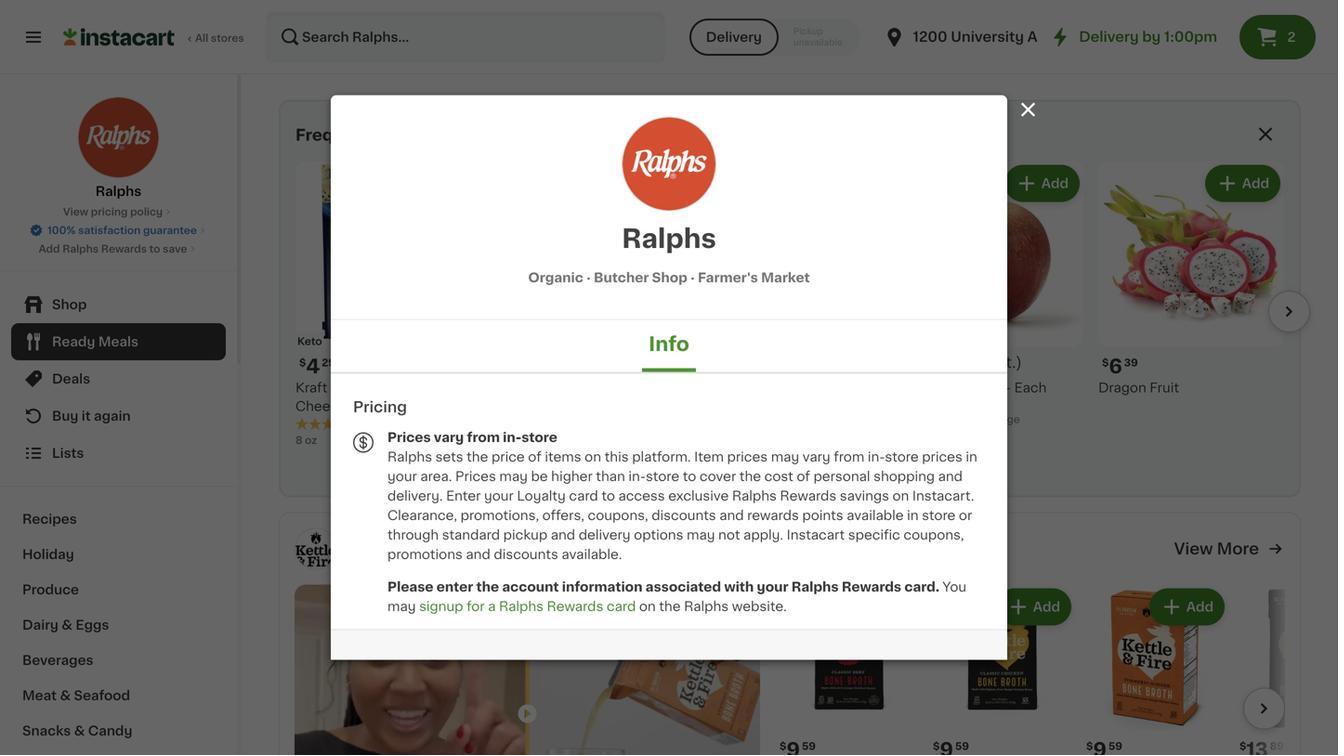 Task type: describe. For each thing, give the bounding box(es) containing it.
lists
[[52, 447, 84, 460]]

delivery by 1:00pm link
[[1050, 26, 1218, 48]]

11.15 oz button
[[279, 0, 471, 34]]

8
[[296, 435, 303, 446]]

points
[[802, 509, 844, 522]]

product group containing 5
[[496, 161, 682, 412]]

price
[[492, 451, 525, 464]]

stores
[[211, 33, 244, 43]]

0 vertical spatial on
[[585, 451, 601, 464]]

items
[[545, 451, 581, 464]]

1 horizontal spatial discounts
[[652, 509, 716, 522]]

shop link
[[11, 286, 226, 323]]

/
[[970, 415, 974, 425]]

6 inside 6 oz 'button'
[[901, 22, 908, 32]]

promotions,
[[461, 509, 539, 522]]

oz for 12.8 oz
[[1132, 22, 1144, 32]]

2 · from the left
[[691, 271, 695, 284]]

dragon fruit
[[1099, 382, 1180, 395]]

account
[[502, 581, 559, 594]]

39
[[1124, 358, 1138, 368]]

1 horizontal spatial in-
[[629, 470, 646, 483]]

8 oz
[[296, 435, 317, 446]]

view pricing policy link
[[63, 204, 174, 219]]

you
[[943, 581, 967, 594]]

options
[[634, 529, 684, 542]]

rewards
[[747, 509, 799, 522]]

shredded
[[404, 382, 467, 395]]

item
[[694, 451, 724, 464]]


[[353, 433, 374, 453]]

product group containing 0
[[898, 161, 1084, 449]]

than
[[596, 470, 625, 483]]

enter
[[437, 581, 473, 594]]

0.45
[[932, 415, 955, 425]]

& for dairy
[[62, 619, 72, 632]]

store down platform.
[[646, 470, 680, 483]]

buy
[[52, 410, 78, 423]]

cheese
[[296, 400, 346, 413]]

89
[[1270, 742, 1284, 752]]

0 vertical spatial prices
[[388, 431, 431, 444]]

kraft mozzarella shredded cheese
[[296, 382, 467, 413]]

delivery for delivery by 1:00pm
[[1079, 30, 1139, 44]]

1 vertical spatial vary
[[803, 451, 831, 464]]

may down price
[[499, 470, 528, 483]]

oz for 8 oz
[[305, 435, 317, 446]]

info
[[649, 335, 689, 354]]

produce link
[[11, 573, 226, 608]]

eggs
[[76, 619, 109, 632]]

ralphs up organic · butcher shop · farmer's market
[[622, 226, 716, 252]]

buy it again link
[[11, 398, 226, 435]]

your up website.
[[757, 581, 789, 594]]

100% satisfaction guarantee
[[47, 225, 197, 236]]

lists link
[[11, 435, 226, 472]]

$ inside $ 4 29
[[299, 358, 306, 368]]

and up not
[[720, 509, 744, 522]]

beverages
[[22, 654, 93, 667]]

card inside prices vary from in-store ralphs sets the price of items on this platform. item prices may vary from in-store prices in your area. prices may be higher than in-store to cover the cost of personal shopping and delivery. enter your loyalty card to access exclusive ralphs rewards savings on instacart. clearance, promotions, offers, coupons, discounts and rewards points available in store or through standard pickup and delivery options may not apply. instacart specific coupons, promotions and discounts available.
[[569, 490, 598, 503]]

and up the instacart.
[[938, 470, 963, 483]]

0 vertical spatial of
[[528, 451, 542, 464]]

satisfaction
[[78, 225, 141, 236]]

6 inside product group
[[1109, 357, 1123, 376]]

-
[[1006, 382, 1011, 395]]

rewards inside prices vary from in-store ralphs sets the price of items on this platform. item prices may vary from in-store prices in your area. prices may be higher than in-store to cover the cost of personal shopping and delivery. enter your loyalty card to access exclusive ralphs rewards savings on instacart. clearance, promotions, offers, coupons, discounts and rewards points available in store or through standard pickup and delivery options may not apply. instacart specific coupons, promotions and discounts available.
[[780, 490, 837, 503]]

pricing
[[353, 400, 407, 415]]

view pricing policy
[[63, 207, 163, 217]]

support
[[344, 530, 428, 550]]

prices vary from in-store ralphs sets the price of items on this platform. item prices may vary from in-store prices in your area. prices may be higher than in-store to cover the cost of personal shopping and delivery. enter your loyalty card to access exclusive ralphs rewards savings on instacart. clearance, promotions, offers, coupons, discounts and rewards points available in store or through standard pickup and delivery options may not apply. instacart specific coupons, promotions and discounts available.
[[388, 431, 978, 561]]

0 horizontal spatial vary
[[434, 431, 464, 444]]

add button for product group containing 5
[[605, 167, 677, 200]]

100% satisfaction guarantee button
[[29, 219, 208, 238]]

section containing 4
[[279, 100, 1311, 498]]

holiday link
[[11, 537, 226, 573]]

59 inside product group
[[802, 742, 816, 752]]

nsored
[[365, 557, 401, 567]]

6 oz
[[901, 22, 923, 32]]

add ralphs rewards to save link
[[39, 242, 198, 257]]

add ralphs rewards to save
[[39, 244, 187, 254]]

11.15 oz
[[279, 22, 316, 32]]

0 vertical spatial in-
[[503, 431, 522, 444]]

1 vertical spatial of
[[797, 470, 810, 483]]

offers,
[[542, 509, 585, 522]]

add button for product group containing 6
[[1207, 167, 1279, 200]]

specific
[[848, 529, 901, 542]]

dairy & eggs
[[22, 619, 109, 632]]

100%
[[47, 225, 76, 236]]

12.8 oz
[[1109, 22, 1144, 32]]

frequently bought together
[[296, 127, 527, 143]]

about
[[898, 415, 929, 425]]

snacks
[[22, 725, 71, 738]]

ralphs link
[[78, 97, 159, 201]]

each
[[1015, 382, 1047, 395]]

1 vertical spatial in
[[907, 509, 919, 522]]

ralphs up area.
[[388, 451, 432, 464]]

1 horizontal spatial prices
[[455, 470, 496, 483]]

through
[[388, 529, 439, 542]]

(est.)
[[983, 356, 1022, 370]]

1 vertical spatial in-
[[868, 451, 885, 464]]

oz for 6 oz
[[911, 22, 923, 32]]

candy
[[88, 725, 132, 738]]

close modal image
[[1017, 98, 1040, 121]]

product group containing 6
[[1099, 161, 1285, 397]]

dairy
[[22, 619, 58, 632]]

instacart logo image
[[63, 26, 175, 48]]

large
[[898, 382, 935, 395]]

your inside support your health. nsored
[[433, 530, 480, 550]]

pricing
[[91, 207, 128, 217]]

2 horizontal spatial on
[[893, 490, 909, 503]]

1 horizontal spatial on
[[639, 600, 656, 613]]

0 horizontal spatial discounts
[[494, 548, 558, 561]]

12.8
[[1109, 22, 1130, 32]]

0 horizontal spatial ralphs logo image
[[78, 97, 159, 178]]

instacart.
[[913, 490, 974, 503]]

2
[[1288, 31, 1296, 44]]

ralphs down the associated
[[684, 600, 729, 613]]

package
[[976, 415, 1020, 425]]

meat & seafood link
[[11, 679, 226, 714]]

$ inside $ 6 39
[[1102, 358, 1109, 368]]

recipes link
[[11, 502, 226, 537]]

1 vertical spatial to
[[683, 470, 696, 483]]

rewards down information
[[547, 600, 604, 613]]

fruit
[[1150, 382, 1180, 395]]

may left not
[[687, 529, 715, 542]]

access
[[619, 490, 665, 503]]



Task type: locate. For each thing, give the bounding box(es) containing it.
1 horizontal spatial vary
[[803, 451, 831, 464]]

0 horizontal spatial card
[[569, 490, 598, 503]]

may
[[771, 451, 800, 464], [499, 470, 528, 483], [687, 529, 715, 542], [388, 600, 416, 613]]

1 horizontal spatial card
[[607, 600, 636, 613]]

the left cost
[[740, 470, 761, 483]]

1 horizontal spatial 59
[[955, 742, 969, 752]]

2 vertical spatial to
[[602, 490, 615, 503]]

enter
[[446, 490, 481, 503]]

1 horizontal spatial ·
[[691, 271, 695, 284]]

1 button
[[697, 161, 883, 435]]

delivery.
[[388, 490, 443, 503]]

0 vertical spatial item carousel region
[[296, 154, 1311, 488]]

and
[[938, 470, 963, 483], [720, 509, 744, 522], [551, 529, 575, 542], [466, 548, 491, 561]]

be
[[531, 470, 548, 483]]

from
[[467, 431, 500, 444], [834, 451, 865, 464]]

prices
[[727, 451, 768, 464], [922, 451, 963, 464]]

0 horizontal spatial prices
[[388, 431, 431, 444]]

mozzarella
[[331, 382, 400, 395]]

in- up access
[[629, 470, 646, 483]]

2 prices from the left
[[922, 451, 963, 464]]

kraft
[[296, 382, 328, 395]]

$ 4 29
[[299, 357, 335, 376]]

pickup
[[503, 529, 548, 542]]

prices down pricing
[[388, 431, 431, 444]]

service type group
[[689, 19, 861, 56]]

5 button
[[496, 161, 682, 412]]

not
[[719, 529, 740, 542]]

ralphs down instacart
[[792, 581, 839, 594]]

discounts down exclusive
[[652, 509, 716, 522]]

shop right butcher
[[652, 271, 688, 284]]

2 vertical spatial &
[[74, 725, 85, 738]]

1 horizontal spatial view
[[1174, 541, 1213, 557]]

signup for a ralphs rewards card link
[[419, 600, 639, 613]]

12 oz
[[694, 22, 719, 32]]

apple
[[964, 382, 1002, 395]]

view for view more
[[1174, 541, 1213, 557]]

rewards down the 100% satisfaction guarantee
[[101, 244, 147, 254]]

view inside view pricing policy link
[[63, 207, 88, 217]]

oz inside 'button'
[[911, 22, 923, 32]]

signup for a ralphs rewards card on the ralphs website.
[[419, 600, 787, 613]]

5
[[507, 357, 520, 376]]

to up exclusive
[[683, 470, 696, 483]]

and down the standard
[[466, 548, 491, 561]]

1 vertical spatial card
[[607, 600, 636, 613]]

oz inside item carousel region
[[305, 435, 317, 446]]

may up cost
[[771, 451, 800, 464]]

1 horizontal spatial ralphs logo image
[[623, 118, 716, 211]]

you may
[[388, 581, 967, 613]]

6 left 39
[[1109, 357, 1123, 376]]

ralphs up view pricing policy link
[[95, 185, 142, 198]]

with
[[724, 581, 754, 594]]

holiday
[[22, 548, 74, 561]]

0 vertical spatial vary
[[434, 431, 464, 444]]

oz right 8
[[305, 435, 317, 446]]

1 horizontal spatial in
[[966, 451, 978, 464]]

butcher
[[594, 271, 649, 284]]

2 vertical spatial on
[[639, 600, 656, 613]]

1 vertical spatial view
[[1174, 541, 1213, 557]]

policy
[[130, 207, 163, 217]]

0 horizontal spatial coupons,
[[588, 509, 648, 522]]

ralphs
[[95, 185, 142, 198], [622, 226, 716, 252], [62, 244, 99, 254], [388, 451, 432, 464], [732, 490, 777, 503], [792, 581, 839, 594], [499, 600, 544, 613], [684, 600, 729, 613]]

available
[[847, 509, 904, 522]]

your up nsored button
[[433, 530, 480, 550]]

1 · from the left
[[587, 271, 591, 284]]

kettle & fire broth image
[[295, 528, 336, 570]]

oz for 11.15 oz
[[304, 22, 316, 32]]

from up personal on the bottom right
[[834, 451, 865, 464]]

0 vertical spatial coupons,
[[588, 509, 648, 522]]

0 vertical spatial discounts
[[652, 509, 716, 522]]

meat
[[22, 690, 57, 703]]

ralphs logo image
[[78, 97, 159, 178], [623, 118, 716, 211]]

1 horizontal spatial prices
[[922, 451, 963, 464]]

1 vertical spatial coupons,
[[904, 529, 964, 542]]

to down 'than' at the left bottom of the page
[[602, 490, 615, 503]]

$ 6 39
[[1102, 357, 1138, 376]]

coupons, up delivery
[[588, 509, 648, 522]]

all stores
[[195, 33, 244, 43]]

6 left the 1200
[[901, 22, 908, 32]]

0 vertical spatial view
[[63, 207, 88, 217]]

it
[[82, 410, 91, 423]]

may down 'please'
[[388, 600, 416, 613]]

section
[[279, 100, 1311, 498]]

1 vertical spatial from
[[834, 451, 865, 464]]

this
[[605, 451, 629, 464]]

1 vertical spatial item carousel region
[[760, 585, 1338, 756]]

your up delivery.
[[388, 470, 417, 483]]

the
[[467, 451, 488, 464], [740, 470, 761, 483], [476, 581, 499, 594], [659, 600, 681, 613]]

deals link
[[11, 361, 226, 398]]

0 horizontal spatial 6
[[901, 22, 908, 32]]

oz right 12
[[707, 22, 719, 32]]

1 vertical spatial 6
[[1109, 357, 1123, 376]]

available.
[[562, 548, 622, 561]]

loyalty
[[517, 490, 566, 503]]

& left eggs
[[62, 619, 72, 632]]

0 vertical spatial to
[[149, 244, 160, 254]]

in-
[[503, 431, 522, 444], [868, 451, 885, 464], [629, 470, 646, 483]]

delivery left by
[[1079, 30, 1139, 44]]

None search field
[[266, 11, 665, 63]]

information
[[562, 581, 643, 594]]

0 vertical spatial 6
[[901, 22, 908, 32]]

cost
[[765, 470, 794, 483]]

0
[[908, 357, 922, 376]]

view up 100%
[[63, 207, 88, 217]]

0 vertical spatial shop
[[652, 271, 688, 284]]

recipes
[[22, 513, 77, 526]]

1 prices from the left
[[727, 451, 768, 464]]

1 horizontal spatial shop
[[652, 271, 688, 284]]

from up price
[[467, 431, 500, 444]]

1 horizontal spatial to
[[602, 490, 615, 503]]

signup
[[419, 600, 463, 613]]

2 vertical spatial in-
[[629, 470, 646, 483]]

0 horizontal spatial on
[[585, 451, 601, 464]]

ralphs down 100%
[[62, 244, 99, 254]]

2 button
[[1240, 15, 1316, 59]]

delivery
[[1079, 30, 1139, 44], [706, 31, 762, 44]]

support your health. nsored
[[344, 530, 556, 567]]

0 vertical spatial card
[[569, 490, 598, 503]]

0 horizontal spatial of
[[528, 451, 542, 464]]

3 59 from the left
[[1109, 742, 1123, 752]]

view left more
[[1174, 541, 1213, 557]]

0 horizontal spatial from
[[467, 431, 500, 444]]

delivery inside delivery by 1:00pm link
[[1079, 30, 1139, 44]]

delivery button
[[689, 19, 779, 56]]

delivery inside delivery button
[[706, 31, 762, 44]]

prices up enter
[[455, 470, 496, 483]]

the up a
[[476, 581, 499, 594]]

oz right 12.8
[[1132, 22, 1144, 32]]

2 horizontal spatial in-
[[868, 451, 885, 464]]

1
[[708, 357, 716, 376]]

buy it again
[[52, 410, 131, 423]]

vary up personal on the bottom right
[[803, 451, 831, 464]]

on down please enter the account information associated with your ralphs rewards card.
[[639, 600, 656, 613]]

1 59 from the left
[[802, 742, 816, 752]]

& left candy
[[74, 725, 85, 738]]

· left 'farmer's'
[[691, 271, 695, 284]]

sets
[[436, 451, 463, 464]]

0 horizontal spatial 59
[[802, 742, 816, 752]]

your up the promotions,
[[484, 490, 514, 503]]

and down 'offers,'
[[551, 529, 575, 542]]

delivery right 12
[[706, 31, 762, 44]]

personal
[[814, 470, 870, 483]]

card
[[569, 490, 598, 503], [607, 600, 636, 613]]

add button for product group containing 0
[[1006, 167, 1078, 200]]

shop down add ralphs rewards to save
[[52, 298, 87, 311]]

& for snacks
[[74, 725, 85, 738]]

· left butcher
[[587, 271, 591, 284]]

in
[[966, 451, 978, 464], [907, 509, 919, 522]]

in down the instacart.
[[907, 509, 919, 522]]

coupons, down or
[[904, 529, 964, 542]]

apply.
[[744, 529, 784, 542]]

product group containing $
[[776, 585, 922, 756]]

1 vertical spatial prices
[[455, 470, 496, 483]]

deals
[[52, 373, 90, 386]]

rewards up points
[[780, 490, 837, 503]]

market
[[761, 271, 810, 284]]

on down shopping
[[893, 490, 909, 503]]

view more
[[1174, 541, 1259, 557]]

more
[[1217, 541, 1259, 557]]

discounts down pickup at the left of the page
[[494, 548, 558, 561]]

on left this
[[585, 451, 601, 464]]

1 vertical spatial shop
[[52, 298, 87, 311]]

health.
[[485, 530, 556, 550]]

cover
[[700, 470, 736, 483]]

★★★★★
[[296, 418, 361, 431], [296, 418, 361, 431]]

2 horizontal spatial to
[[683, 470, 696, 483]]

prices up 'cover'
[[727, 451, 768, 464]]

vary up the sets
[[434, 431, 464, 444]]

may inside you may
[[388, 600, 416, 613]]

ralphs up rewards
[[732, 490, 777, 503]]

info tab
[[642, 320, 696, 372]]

0 horizontal spatial to
[[149, 244, 160, 254]]

the down please enter the account information associated with your ralphs rewards card.
[[659, 600, 681, 613]]

1 horizontal spatial coupons,
[[904, 529, 964, 542]]

1 horizontal spatial from
[[834, 451, 865, 464]]

standard
[[442, 529, 500, 542]]

farmer's
[[698, 271, 758, 284]]

ralphs down account
[[499, 600, 544, 613]]

on
[[585, 451, 601, 464], [893, 490, 909, 503], [639, 600, 656, 613]]

0 horizontal spatial in
[[907, 509, 919, 522]]

associated
[[646, 581, 721, 594]]

delivery for delivery
[[706, 31, 762, 44]]

the right the sets
[[467, 451, 488, 464]]

1 horizontal spatial delivery
[[1079, 30, 1139, 44]]

oz for 12 oz
[[707, 22, 719, 32]]

1 horizontal spatial of
[[797, 470, 810, 483]]

2 horizontal spatial 59
[[1109, 742, 1123, 752]]

oz left "university"
[[911, 22, 923, 32]]

of
[[528, 451, 542, 464], [797, 470, 810, 483]]

snacks & candy link
[[11, 714, 226, 749]]

oz right '11.15'
[[304, 22, 316, 32]]

view for view pricing policy
[[63, 207, 88, 217]]

11.15
[[279, 22, 301, 32]]

in- up shopping
[[868, 451, 885, 464]]

in down /
[[966, 451, 978, 464]]

dairy & eggs link
[[11, 608, 226, 643]]

1 horizontal spatial 6
[[1109, 357, 1123, 376]]

your
[[388, 470, 417, 483], [484, 490, 514, 503], [433, 530, 480, 550], [757, 581, 789, 594]]

2 59 from the left
[[955, 742, 969, 752]]

to left save
[[149, 244, 160, 254]]

0 horizontal spatial shop
[[52, 298, 87, 311]]

platform.
[[632, 451, 691, 464]]

item carousel region
[[296, 154, 1311, 488], [760, 585, 1338, 756]]

item carousel region containing add
[[760, 585, 1338, 756]]

view
[[63, 207, 88, 217], [1174, 541, 1213, 557]]

0 horizontal spatial delivery
[[706, 31, 762, 44]]

1:00pm
[[1164, 30, 1218, 44]]

instacart
[[787, 529, 845, 542]]

1 vertical spatial &
[[60, 690, 71, 703]]

store down the instacart.
[[922, 509, 956, 522]]

& for meat
[[60, 690, 71, 703]]

item carousel region containing 4
[[296, 154, 1311, 488]]

card down higher in the bottom of the page
[[569, 490, 598, 503]]

of up be
[[528, 451, 542, 464]]

shopping
[[874, 470, 935, 483]]

1 vertical spatial discounts
[[494, 548, 558, 561]]

0 horizontal spatial view
[[63, 207, 88, 217]]

prices down 0.45 at the bottom right of page
[[922, 451, 963, 464]]

0 horizontal spatial prices
[[727, 451, 768, 464]]

university
[[951, 30, 1024, 44]]

0 vertical spatial &
[[62, 619, 72, 632]]

$0.98 per package (estimated) element
[[898, 355, 1084, 379]]

in- up price
[[503, 431, 522, 444]]

0 horizontal spatial in-
[[503, 431, 522, 444]]

1 vertical spatial on
[[893, 490, 909, 503]]

0 horizontal spatial ·
[[587, 271, 591, 284]]

store up shopping
[[885, 451, 919, 464]]

of right cost
[[797, 470, 810, 483]]

higher
[[551, 470, 593, 483]]

& right the meat
[[60, 690, 71, 703]]

product group
[[496, 161, 682, 412], [898, 161, 1084, 449], [1099, 161, 1285, 397], [776, 585, 922, 756], [929, 585, 1075, 756], [1083, 585, 1229, 756]]

all stores link
[[63, 11, 245, 63]]

$
[[299, 358, 306, 368], [1102, 358, 1109, 368], [780, 742, 787, 752], [933, 742, 940, 752], [1087, 742, 1093, 752], [1240, 742, 1247, 752]]

add
[[640, 177, 667, 190], [1042, 177, 1069, 190], [1242, 177, 1270, 190], [39, 244, 60, 254], [1033, 601, 1061, 614], [1187, 601, 1214, 614]]

0 vertical spatial from
[[467, 431, 500, 444]]

card down information
[[607, 600, 636, 613]]

organic · butcher shop · farmer's market
[[528, 271, 810, 284]]

/pkg (est.)
[[946, 356, 1022, 370]]

to
[[149, 244, 160, 254], [683, 470, 696, 483], [602, 490, 615, 503]]

promotions
[[388, 548, 463, 561]]

0 vertical spatial in
[[966, 451, 978, 464]]

rewards left card.
[[842, 581, 902, 594]]

store up items
[[522, 431, 558, 444]]

by
[[1143, 30, 1161, 44]]



Task type: vqa. For each thing, say whether or not it's contained in the screenshot.
MIN related to Cranberry-Pistachio Biscotti
no



